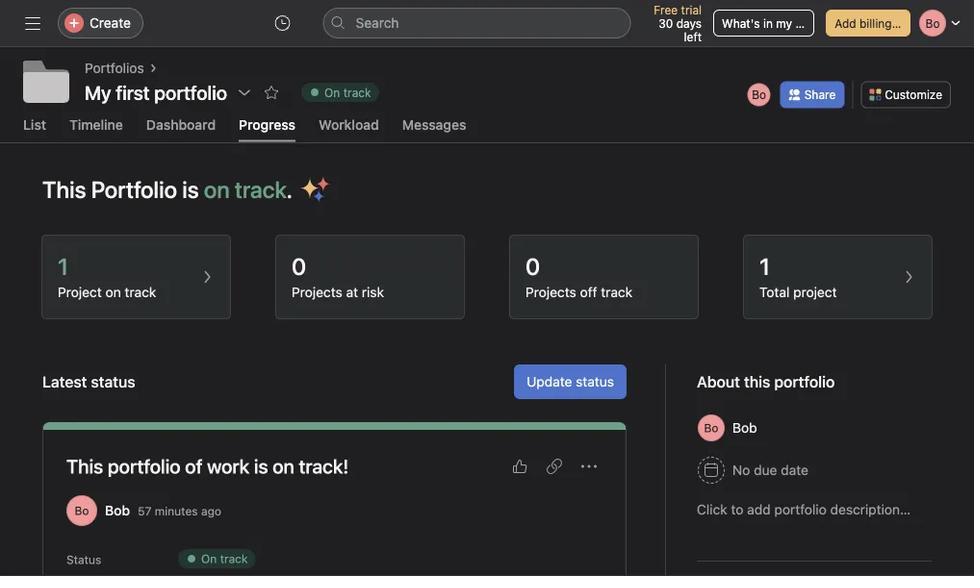 Task type: locate. For each thing, give the bounding box(es) containing it.
what's
[[722, 16, 760, 30]]

57
[[138, 505, 152, 518]]

1 horizontal spatial on
[[325, 86, 340, 99]]

bo left bob link
[[75, 504, 89, 518]]

share button
[[780, 81, 845, 108]]

expand sidebar image
[[25, 15, 40, 31]]

1
[[58, 253, 68, 280], [760, 253, 770, 280]]

0 vertical spatial is
[[182, 176, 199, 203]]

0 horizontal spatial 0
[[292, 253, 306, 280]]

project
[[58, 284, 102, 300]]

this down list "link"
[[42, 176, 86, 203]]

1 up the "project"
[[58, 253, 68, 280]]

.
[[287, 176, 292, 203]]

1 vertical spatial bo
[[75, 504, 89, 518]]

1 vertical spatial on track
[[201, 552, 248, 566]]

info
[[895, 16, 916, 30]]

project
[[793, 284, 837, 300]]

0 projects at risk
[[292, 253, 384, 300]]

days
[[677, 16, 702, 30]]

0 vertical spatial bo
[[752, 88, 766, 101]]

at
[[346, 284, 358, 300]]

0 vertical spatial bob
[[733, 420, 757, 436]]

30
[[659, 16, 673, 30]]

billing
[[860, 16, 892, 30]]

track inside 0 projects off track
[[601, 284, 633, 300]]

1 for 1 project on track
[[58, 253, 68, 280]]

bob inside 'bob' dropdown button
[[733, 420, 757, 436]]

progress link
[[239, 116, 296, 142]]

0 horizontal spatial on
[[105, 284, 121, 300]]

1 vertical spatial on
[[105, 284, 121, 300]]

projects
[[292, 284, 343, 300], [526, 284, 576, 300]]

projects left off
[[526, 284, 576, 300]]

1 horizontal spatial 0
[[526, 253, 540, 280]]

my
[[85, 81, 111, 103]]

copy link image
[[547, 459, 562, 474]]

track right the "project"
[[125, 284, 156, 300]]

1 horizontal spatial 1
[[760, 253, 770, 280]]

1 horizontal spatial on track
[[325, 86, 371, 99]]

on inside dropdown button
[[325, 86, 340, 99]]

my first portfolio
[[85, 81, 227, 103]]

track up workload
[[343, 86, 371, 99]]

this portfolio of work is on track! link
[[66, 455, 349, 478]]

update status button
[[514, 365, 627, 399]]

bo left share button
[[752, 88, 766, 101]]

update
[[527, 374, 572, 390]]

1 vertical spatial this
[[66, 455, 103, 478]]

this portfolio of work is on track!
[[66, 455, 349, 478]]

minutes
[[155, 505, 198, 518]]

on down dashboard link
[[204, 176, 230, 203]]

2 1 from the left
[[760, 253, 770, 280]]

track right off
[[601, 284, 633, 300]]

timeline link
[[69, 116, 123, 142]]

projects for 0 projects at risk
[[292, 284, 343, 300]]

1 horizontal spatial bo
[[752, 88, 766, 101]]

projects left at
[[292, 284, 343, 300]]

1 projects from the left
[[292, 284, 343, 300]]

1 vertical spatial on
[[201, 552, 217, 566]]

on track down ago
[[201, 552, 248, 566]]

on
[[325, 86, 340, 99], [201, 552, 217, 566]]

bo
[[752, 88, 766, 101], [75, 504, 89, 518]]

track
[[343, 86, 371, 99], [235, 176, 287, 203], [125, 284, 156, 300], [601, 284, 633, 300], [220, 552, 248, 566]]

2 horizontal spatial on
[[273, 455, 294, 478]]

due
[[754, 462, 777, 478]]

on right the "project"
[[105, 284, 121, 300]]

on left track!
[[273, 455, 294, 478]]

portfolios link
[[85, 58, 144, 79]]

0 horizontal spatial on
[[201, 552, 217, 566]]

0 horizontal spatial is
[[182, 176, 199, 203]]

no due date button
[[689, 453, 817, 488]]

customize
[[885, 88, 943, 101]]

search list box
[[323, 8, 631, 39]]

1 0 from the left
[[292, 253, 306, 280]]

history image
[[275, 15, 290, 31]]

customize button
[[861, 81, 951, 108]]

is
[[182, 176, 199, 203], [254, 455, 268, 478]]

dashboard
[[146, 116, 216, 132]]

1 inside 1 total project
[[760, 253, 770, 280]]

is right portfolio
[[182, 176, 199, 203]]

0 inside 0 projects at risk
[[292, 253, 306, 280]]

no
[[733, 462, 750, 478]]

1 for 1 total project
[[760, 253, 770, 280]]

1 vertical spatial bob
[[105, 503, 130, 519]]

add to starred image
[[264, 85, 279, 100]]

on
[[204, 176, 230, 203], [105, 284, 121, 300], [273, 455, 294, 478]]

on down ago
[[201, 552, 217, 566]]

this left portfolio
[[66, 455, 103, 478]]

total
[[760, 284, 790, 300]]

this portfolio
[[744, 373, 835, 391]]

0 vertical spatial on
[[204, 176, 230, 203]]

2 projects from the left
[[526, 284, 576, 300]]

messages
[[402, 116, 466, 132]]

timeline
[[69, 116, 123, 132]]

0 projects off track
[[526, 253, 633, 300]]

messages link
[[402, 116, 466, 142]]

projects inside 0 projects off track
[[526, 284, 576, 300]]

1 horizontal spatial projects
[[526, 284, 576, 300]]

0 inside 0 projects off track
[[526, 253, 540, 280]]

bob left 57
[[105, 503, 130, 519]]

on track
[[325, 86, 371, 99], [201, 552, 248, 566]]

0 vertical spatial this
[[42, 176, 86, 203]]

0 horizontal spatial on track
[[201, 552, 248, 566]]

1 up total
[[760, 253, 770, 280]]

bob up no on the right bottom of page
[[733, 420, 757, 436]]

2 vertical spatial on
[[273, 455, 294, 478]]

0 for 0 projects off track
[[526, 253, 540, 280]]

2 0 from the left
[[526, 253, 540, 280]]

0 horizontal spatial bob
[[105, 503, 130, 519]]

1 inside 1 project on track
[[58, 253, 68, 280]]

show options image
[[237, 85, 252, 100]]

1 total project
[[760, 253, 837, 300]]

0 vertical spatial on
[[325, 86, 340, 99]]

bob for bob
[[733, 420, 757, 436]]

this
[[42, 176, 86, 203], [66, 455, 103, 478]]

status
[[576, 374, 614, 390]]

bob 57 minutes ago
[[105, 503, 221, 519]]

projects inside 0 projects at risk
[[292, 284, 343, 300]]

0 for 0 projects at risk
[[292, 253, 306, 280]]

bob
[[733, 420, 757, 436], [105, 503, 130, 519]]

1 1 from the left
[[58, 253, 68, 280]]

add
[[835, 16, 856, 30]]

ago
[[201, 505, 221, 518]]

1 horizontal spatial bob
[[733, 420, 757, 436]]

1 vertical spatial is
[[254, 455, 268, 478]]

0 vertical spatial on track
[[325, 86, 371, 99]]

0
[[292, 253, 306, 280], [526, 253, 540, 280]]

on up workload
[[325, 86, 340, 99]]

0 horizontal spatial projects
[[292, 284, 343, 300]]

bob link
[[105, 503, 130, 519]]

is right work
[[254, 455, 268, 478]]

share
[[805, 88, 836, 101]]

on track up workload
[[325, 86, 371, 99]]

latest status
[[42, 373, 135, 391]]

0 horizontal spatial 1
[[58, 253, 68, 280]]



Task type: describe. For each thing, give the bounding box(es) containing it.
progress
[[239, 116, 296, 132]]

work
[[207, 455, 250, 478]]

trial
[[681, 3, 702, 16]]

in
[[763, 16, 773, 30]]

status
[[66, 553, 101, 567]]

search
[[356, 15, 399, 31]]

no due date
[[733, 462, 809, 478]]

track down progress link on the left top
[[235, 176, 287, 203]]

bob for bob 57 minutes ago
[[105, 503, 130, 519]]

add billing info button
[[826, 10, 916, 37]]

what's in my trial?
[[722, 16, 822, 30]]

left
[[684, 30, 702, 43]]

first portfolio
[[116, 81, 227, 103]]

risk
[[362, 284, 384, 300]]

list link
[[23, 116, 46, 142]]

1 horizontal spatial on
[[204, 176, 230, 203]]

0 horizontal spatial bo
[[75, 504, 89, 518]]

on track inside on track dropdown button
[[325, 86, 371, 99]]

track down ago
[[220, 552, 248, 566]]

this portfolio is on track .
[[42, 176, 292, 203]]

about this portfolio
[[697, 373, 835, 391]]

on inside 1 project on track
[[105, 284, 121, 300]]

what's in my trial? button
[[713, 10, 822, 37]]

0 likes. click to like this task image
[[512, 459, 528, 474]]

workload link
[[319, 116, 379, 142]]

portfolios
[[85, 60, 144, 76]]

of
[[185, 455, 203, 478]]

my
[[776, 16, 792, 30]]

this for this portfolio of work is on track!
[[66, 455, 103, 478]]

bob button
[[689, 411, 789, 446]]

date
[[781, 462, 809, 478]]

track!
[[299, 455, 349, 478]]

free trial 30 days left
[[654, 3, 702, 43]]

projects for 0 projects off track
[[526, 284, 576, 300]]

add billing info
[[835, 16, 916, 30]]

off
[[580, 284, 597, 300]]

update status
[[527, 374, 614, 390]]

about
[[697, 373, 740, 391]]

create
[[90, 15, 131, 31]]

trial?
[[796, 16, 822, 30]]

portfolio
[[91, 176, 177, 203]]

search button
[[323, 8, 631, 39]]

track inside 1 project on track
[[125, 284, 156, 300]]

dashboard link
[[146, 116, 216, 142]]

list
[[23, 116, 46, 132]]

1 horizontal spatial is
[[254, 455, 268, 478]]

1 project on track
[[58, 253, 156, 300]]

portfolio
[[108, 455, 181, 478]]

free
[[654, 3, 678, 16]]

more actions image
[[581, 459, 597, 474]]

track inside dropdown button
[[343, 86, 371, 99]]

workload
[[319, 116, 379, 132]]

on track button
[[293, 79, 387, 106]]

create button
[[58, 8, 143, 39]]

this for this portfolio is on track .
[[42, 176, 86, 203]]



Task type: vqa. For each thing, say whether or not it's contained in the screenshot.
Hide sidebar image
no



